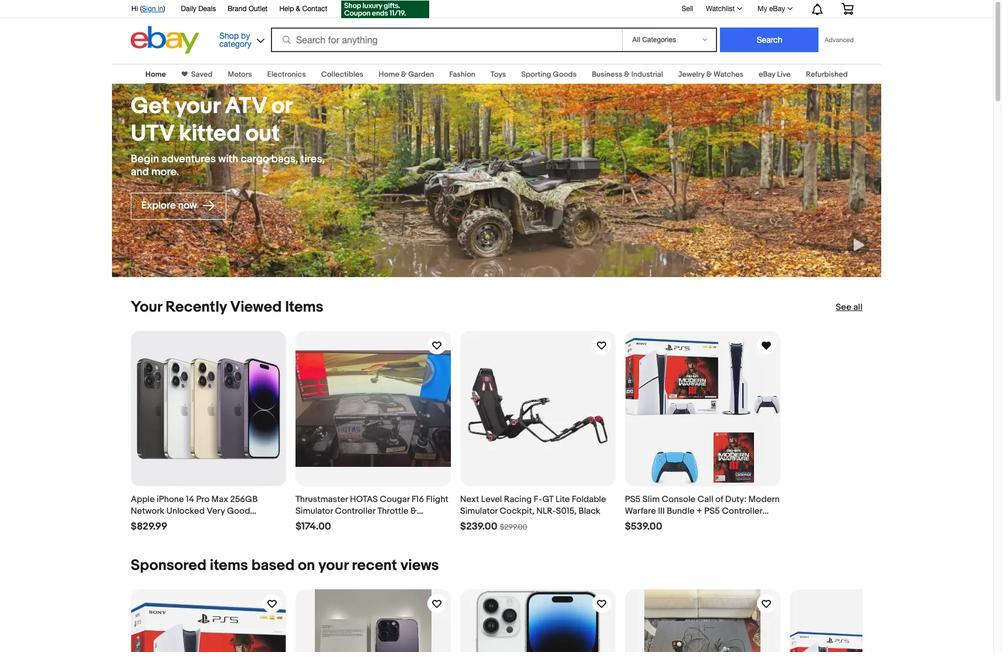 Task type: describe. For each thing, give the bounding box(es) containing it.
$174.00
[[296, 521, 331, 533]]

lite
[[556, 494, 570, 506]]

deals
[[198, 5, 216, 13]]

garden
[[408, 70, 434, 79]]

nlr-
[[537, 506, 556, 517]]

all
[[854, 302, 863, 313]]

industrial
[[632, 70, 663, 79]]

0 horizontal spatial ps5
[[625, 494, 641, 506]]

ebay inside account navigation
[[770, 5, 786, 13]]

toys
[[491, 70, 506, 79]]

$239.00
[[460, 521, 498, 533]]

advanced
[[825, 36, 854, 43]]

previous price $299.00 text field
[[500, 523, 528, 533]]

sell link
[[677, 4, 699, 13]]

ebay live
[[759, 70, 791, 79]]

)
[[163, 5, 165, 13]]

ebay inside get your atv or utv kitted out main content
[[759, 70, 776, 79]]

collectibles
[[321, 70, 364, 79]]

brand outlet link
[[228, 3, 268, 16]]

ebay live link
[[759, 70, 791, 79]]

help & contact
[[279, 5, 327, 13]]

cargo
[[241, 153, 269, 166]]

14
[[186, 494, 194, 506]]

black
[[579, 506, 601, 517]]

$829.99 text field
[[131, 521, 167, 534]]

gt
[[543, 494, 554, 506]]

or
[[272, 93, 292, 120]]

electronics link
[[267, 70, 306, 79]]

with
[[218, 153, 238, 166]]

outlet
[[249, 5, 268, 13]]

views
[[401, 557, 439, 575]]

& for contact
[[296, 5, 300, 13]]

(
[[140, 5, 142, 13]]

business & industrial link
[[592, 70, 663, 79]]

simulator inside next level racing f-gt lite foldable simulator cockpit, nlr-s015, black $239.00 $299.00
[[460, 506, 498, 517]]

in
[[158, 5, 163, 13]]

your shopping cart image
[[841, 3, 855, 15]]

controller inside thrustmaster hotas cougar f16 flight simulator controller throttle & joystick
[[335, 506, 375, 517]]

thrustmaster hotas cougar f16 flight simulator controller throttle & joystick
[[296, 494, 449, 529]]

sporting goods
[[522, 70, 577, 79]]

unlocked
[[166, 506, 205, 517]]

1 vertical spatial your
[[319, 557, 349, 575]]

brand
[[228, 5, 247, 13]]

cougar
[[380, 494, 410, 506]]

contact
[[302, 5, 327, 13]]

duty:
[[726, 494, 747, 506]]

max
[[212, 494, 228, 506]]

adventures
[[162, 153, 216, 166]]

my ebay
[[758, 5, 786, 13]]

racing
[[504, 494, 532, 506]]

& for garden
[[401, 70, 407, 79]]

get your atv or utv kitted out main content
[[0, 57, 994, 653]]

blue
[[625, 518, 643, 529]]

your
[[131, 299, 162, 317]]

hotas
[[350, 494, 378, 506]]

flight
[[426, 494, 449, 506]]

sign in link
[[142, 5, 163, 13]]

joystick
[[296, 518, 329, 529]]

recently
[[166, 299, 227, 317]]

my
[[758, 5, 768, 13]]

shop by category
[[219, 31, 251, 48]]

live
[[777, 70, 791, 79]]

saved link
[[188, 70, 213, 79]]

apple
[[131, 494, 155, 506]]

jewelry & watches
[[679, 70, 744, 79]]

motors link
[[228, 70, 252, 79]]

256gb
[[230, 494, 258, 506]]

call
[[698, 494, 714, 506]]

1 horizontal spatial ps5
[[705, 506, 720, 517]]

get your atv or utv kitted out begin adventures with cargo bags, tires, and more.
[[131, 93, 325, 179]]

begin
[[131, 153, 159, 166]]

iii
[[658, 506, 665, 517]]

category
[[219, 39, 251, 48]]

see all
[[836, 302, 863, 313]]

recent
[[352, 557, 397, 575]]

next
[[460, 494, 479, 506]]

level
[[481, 494, 502, 506]]

business
[[592, 70, 623, 79]]

out
[[246, 120, 280, 148]]

s015,
[[556, 506, 577, 517]]

& inside thrustmaster hotas cougar f16 flight simulator controller throttle & joystick
[[411, 506, 417, 517]]

tires,
[[301, 153, 325, 166]]

my ebay link
[[752, 2, 798, 16]]

sponsored items based on your recent views
[[131, 557, 439, 575]]



Task type: vqa. For each thing, say whether or not it's contained in the screenshot.
fifth OWNED from left
no



Task type: locate. For each thing, give the bounding box(es) containing it.
& for watches
[[707, 70, 712, 79]]

home up get
[[146, 70, 166, 79]]

home for home
[[146, 70, 166, 79]]

network
[[131, 506, 165, 517]]

1 horizontal spatial home
[[379, 70, 400, 79]]

items
[[210, 557, 248, 575]]

ebay left live
[[759, 70, 776, 79]]

0 horizontal spatial your
[[175, 93, 220, 120]]

& right jewelry
[[707, 70, 712, 79]]

$239.00 text field
[[460, 521, 498, 534]]

more.
[[151, 166, 179, 179]]

sponsored
[[131, 557, 207, 575]]

ebay right my
[[770, 5, 786, 13]]

& down the f16
[[411, 506, 417, 517]]

iphone
[[157, 494, 184, 506]]

f16
[[412, 494, 424, 506]]

apple iphone 14 pro max 256gb network unlocked very good condition
[[131, 494, 258, 529]]

1 vertical spatial ps5
[[705, 506, 720, 517]]

explore
[[141, 200, 176, 212]]

f-
[[534, 494, 543, 506]]

see
[[836, 302, 852, 313]]

bundle
[[667, 506, 695, 517]]

on
[[298, 557, 315, 575]]

see all link
[[836, 302, 863, 314]]

1 vertical spatial ebay
[[759, 70, 776, 79]]

2 simulator from the left
[[460, 506, 498, 517]]

get
[[131, 93, 170, 120]]

+
[[697, 506, 703, 517]]

throttle
[[377, 506, 409, 517]]

2 home from the left
[[379, 70, 400, 79]]

your recently viewed items
[[131, 299, 324, 317]]

sign
[[142, 5, 156, 13]]

0 horizontal spatial controller
[[335, 506, 375, 517]]

1 horizontal spatial simulator
[[460, 506, 498, 517]]

based
[[252, 557, 295, 575]]

& right business on the right
[[624, 70, 630, 79]]

controller down hotas
[[335, 506, 375, 517]]

1 horizontal spatial your
[[319, 557, 349, 575]]

simulator up joystick
[[296, 506, 333, 517]]

your down saved link
[[175, 93, 220, 120]]

refurbished link
[[806, 70, 848, 79]]

controller down duty:
[[722, 506, 763, 517]]

business & industrial
[[592, 70, 663, 79]]

0 vertical spatial ebay
[[770, 5, 786, 13]]

sporting
[[522, 70, 551, 79]]

controller inside ps5 slim console call of duty: modern warfare iii bundle + ps5 controller blue
[[722, 506, 763, 517]]

collectibles link
[[321, 70, 364, 79]]

2 controller from the left
[[722, 506, 763, 517]]

help
[[279, 5, 294, 13]]

advanced link
[[819, 28, 860, 52]]

sell
[[682, 4, 693, 13]]

jewelry & watches link
[[679, 70, 744, 79]]

foldable
[[572, 494, 606, 506]]

1 horizontal spatial controller
[[722, 506, 763, 517]]

$174.00 text field
[[296, 521, 331, 534]]

ps5 right '+'
[[705, 506, 720, 517]]

motors
[[228, 70, 252, 79]]

ps5
[[625, 494, 641, 506], [705, 506, 720, 517]]

warfare
[[625, 506, 656, 517]]

shop by category button
[[214, 26, 267, 51]]

your inside get your atv or utv kitted out begin adventures with cargo bags, tires, and more.
[[175, 93, 220, 120]]

controller
[[335, 506, 375, 517], [722, 506, 763, 517]]

goods
[[553, 70, 577, 79]]

kitted
[[179, 120, 241, 148]]

good
[[227, 506, 250, 517]]

very
[[207, 506, 225, 517]]

0 horizontal spatial simulator
[[296, 506, 333, 517]]

items
[[285, 299, 324, 317]]

shop by category banner
[[125, 0, 863, 57]]

0 vertical spatial ps5
[[625, 494, 641, 506]]

refurbished
[[806, 70, 848, 79]]

thrustmaster
[[296, 494, 348, 506]]

get the coupon image
[[342, 1, 430, 18]]

$829.99
[[131, 521, 167, 533]]

saved
[[191, 70, 213, 79]]

1 home from the left
[[146, 70, 166, 79]]

none submit inside shop by category banner
[[721, 28, 819, 52]]

shop
[[219, 31, 239, 40]]

& left garden
[[401, 70, 407, 79]]

watchlist link
[[700, 2, 748, 16]]

& inside account navigation
[[296, 5, 300, 13]]

next level racing f-gt lite foldable simulator cockpit, nlr-s015, black $239.00 $299.00
[[460, 494, 606, 533]]

1 simulator from the left
[[296, 506, 333, 517]]

slim
[[643, 494, 660, 506]]

daily deals
[[181, 5, 216, 13]]

home left garden
[[379, 70, 400, 79]]

simulator down next
[[460, 506, 498, 517]]

brand outlet
[[228, 5, 268, 13]]

condition
[[131, 518, 171, 529]]

help & contact link
[[279, 3, 327, 16]]

fashion link
[[449, 70, 476, 79]]

explore now
[[141, 200, 199, 212]]

your right on
[[319, 557, 349, 575]]

your recently viewed items link
[[131, 299, 324, 317]]

home & garden link
[[379, 70, 434, 79]]

home & garden
[[379, 70, 434, 79]]

ps5 slim console call of duty: modern warfare iii bundle + ps5 controller blue
[[625, 494, 780, 529]]

0 vertical spatial your
[[175, 93, 220, 120]]

viewed
[[230, 299, 282, 317]]

home for home & garden
[[379, 70, 400, 79]]

simulator inside thrustmaster hotas cougar f16 flight simulator controller throttle & joystick
[[296, 506, 333, 517]]

1 controller from the left
[[335, 506, 375, 517]]

of
[[716, 494, 724, 506]]

& for industrial
[[624, 70, 630, 79]]

$299.00
[[500, 523, 528, 533]]

&
[[296, 5, 300, 13], [401, 70, 407, 79], [624, 70, 630, 79], [707, 70, 712, 79], [411, 506, 417, 517]]

Search for anything text field
[[273, 29, 620, 51]]

None submit
[[721, 28, 819, 52]]

0 horizontal spatial home
[[146, 70, 166, 79]]

sporting goods link
[[522, 70, 577, 79]]

simulator
[[296, 506, 333, 517], [460, 506, 498, 517]]

your
[[175, 93, 220, 120], [319, 557, 349, 575]]

account navigation
[[125, 0, 863, 20]]

watchlist
[[706, 5, 735, 13]]

& right help
[[296, 5, 300, 13]]

utv
[[131, 120, 174, 148]]

ps5 up the warfare
[[625, 494, 641, 506]]

$539.00 text field
[[625, 521, 663, 534]]



